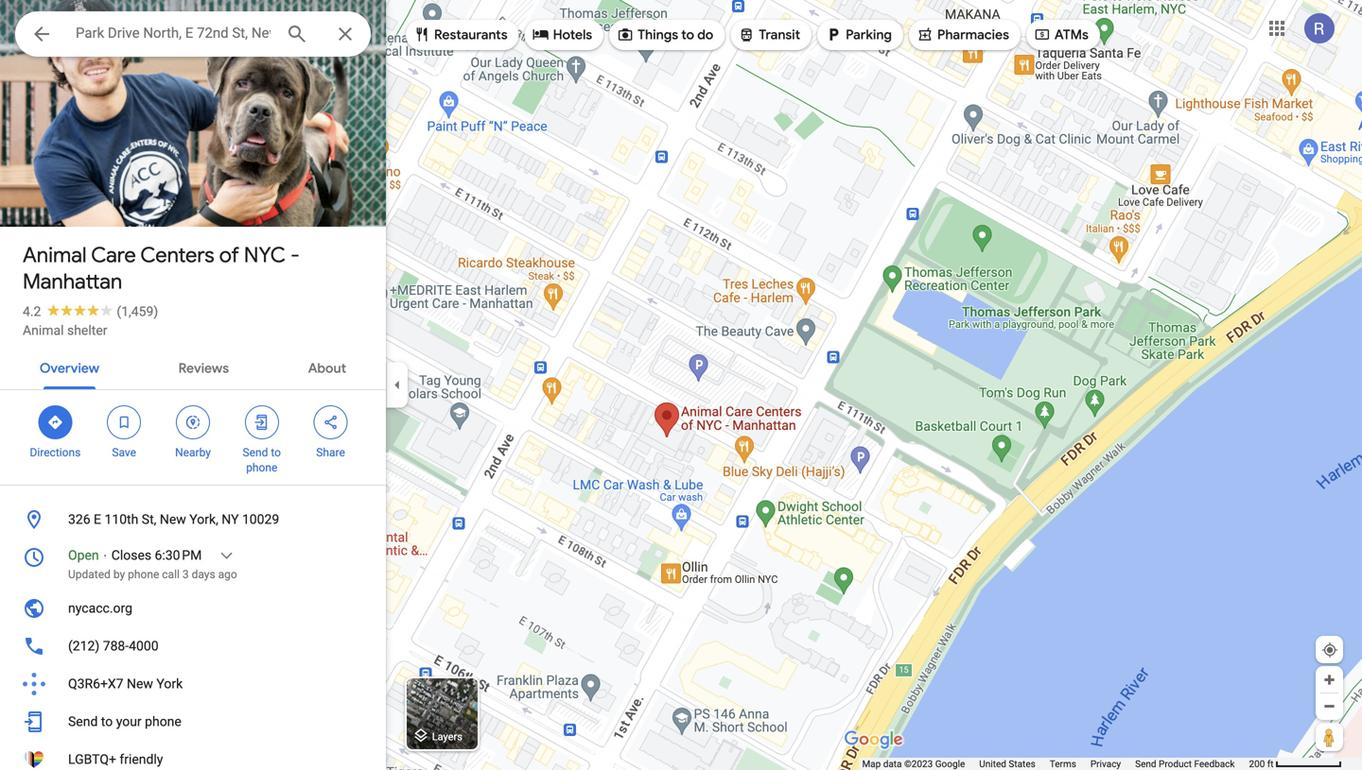 Task type: locate. For each thing, give the bounding box(es) containing it.

[[1034, 24, 1051, 45]]

1 animal from the top
[[23, 242, 87, 269]]

animal inside animal care centers of nyc - manhattan
[[23, 242, 87, 269]]

1 vertical spatial new
[[127, 677, 153, 692]]

atms
[[1055, 26, 1089, 44]]

manhattan
[[23, 269, 122, 295]]

send product feedback button
[[1135, 759, 1235, 771]]

0 horizontal spatial to
[[101, 715, 113, 730]]

4.2
[[23, 304, 41, 320]]

send
[[243, 447, 268, 460], [68, 715, 98, 730], [1135, 759, 1157, 771]]

animal
[[23, 242, 87, 269], [23, 323, 64, 339]]

to left your
[[101, 715, 113, 730]]

map
[[862, 759, 881, 771]]

1 vertical spatial send
[[68, 715, 98, 730]]

information for animal care centers of nyc - manhattan region
[[0, 501, 386, 771]]

new left york
[[127, 677, 153, 692]]

0 vertical spatial animal
[[23, 242, 87, 269]]

call
[[162, 569, 180, 582]]

animal down 4.2
[[23, 323, 64, 339]]

nyc
[[244, 242, 286, 269]]

2 vertical spatial phone
[[145, 715, 181, 730]]

send left the product at the bottom
[[1135, 759, 1157, 771]]

to
[[681, 26, 694, 44], [271, 447, 281, 460], [101, 715, 113, 730]]

2 vertical spatial to
[[101, 715, 113, 730]]

map data ©2023 google
[[862, 759, 965, 771]]

send inside information for animal care centers of nyc - manhattan 'region'
[[68, 715, 98, 730]]

send down 
[[243, 447, 268, 460]]

animal care centers of nyc - manhattan
[[23, 242, 300, 295]]

1 vertical spatial to
[[271, 447, 281, 460]]

save
[[112, 447, 136, 460]]


[[917, 24, 934, 45]]


[[30, 20, 53, 48]]

480 photos button
[[14, 180, 132, 213]]

to inside send to phone
[[271, 447, 281, 460]]

0 horizontal spatial new
[[127, 677, 153, 692]]

photo of animal care centers of nyc - manhattan image
[[0, 0, 394, 227]]

 atms
[[1034, 24, 1089, 45]]

ft
[[1267, 759, 1274, 771]]

about button
[[293, 344, 362, 390]]

200 ft
[[1249, 759, 1274, 771]]

0 vertical spatial send
[[243, 447, 268, 460]]

send for send to phone
[[243, 447, 268, 460]]

phone inside send to phone
[[246, 462, 278, 475]]

privacy button
[[1091, 759, 1121, 771]]

1 horizontal spatial send
[[243, 447, 268, 460]]

tab list
[[0, 344, 386, 390]]

©2023
[[904, 759, 933, 771]]

1 vertical spatial phone
[[128, 569, 159, 582]]

to left do
[[681, 26, 694, 44]]

q3r6+x7 new york button
[[0, 666, 386, 704]]

google maps element
[[0, 0, 1362, 771]]

st,
[[142, 512, 157, 528]]

share
[[316, 447, 345, 460]]

q3r6+x7 new york
[[68, 677, 183, 692]]

phone for by
[[128, 569, 159, 582]]

to inside button
[[101, 715, 113, 730]]

new right st,
[[160, 512, 186, 528]]


[[532, 24, 549, 45]]

phone
[[246, 462, 278, 475], [128, 569, 159, 582], [145, 715, 181, 730]]

footer
[[862, 759, 1249, 771]]

photos
[[77, 187, 124, 205]]

footer containing map data ©2023 google
[[862, 759, 1249, 771]]

hotels
[[553, 26, 592, 44]]

your
[[116, 715, 142, 730]]

6:30 pm
[[155, 548, 202, 564]]

tab list containing overview
[[0, 344, 386, 390]]

phone inside button
[[145, 715, 181, 730]]

open ⋅ closes 6:30 pm
[[68, 548, 202, 564]]

(212) 788-4000
[[68, 639, 159, 655]]

to left share
[[271, 447, 281, 460]]

send to your phone button
[[0, 704, 386, 742]]

0 vertical spatial new
[[160, 512, 186, 528]]

1 horizontal spatial to
[[271, 447, 281, 460]]

show your location image
[[1322, 642, 1339, 659]]

2 horizontal spatial to
[[681, 26, 694, 44]]

Park Drive North, E 72nd St, New York, NY 10021 field
[[15, 11, 371, 57]]

nycacc.org
[[68, 601, 132, 617]]

 things to do
[[617, 24, 714, 45]]

send up lgbtq+
[[68, 715, 98, 730]]

new inside 'button'
[[127, 677, 153, 692]]

phone right your
[[145, 715, 181, 730]]

2 animal from the top
[[23, 323, 64, 339]]

 parking
[[825, 24, 892, 45]]

phone down the open ⋅ closes 6:30 pm
[[128, 569, 159, 582]]

feedback
[[1194, 759, 1235, 771]]

0 horizontal spatial send
[[68, 715, 98, 730]]


[[253, 412, 270, 433]]

centers
[[140, 242, 214, 269]]

animal care centers of nyc - manhattan main content
[[0, 0, 394, 771]]

None field
[[76, 22, 271, 44]]

animal for animal care centers of nyc - manhattan
[[23, 242, 87, 269]]

1 vertical spatial animal
[[23, 323, 64, 339]]

data
[[883, 759, 902, 771]]

200 ft button
[[1249, 759, 1342, 771]]

to for send to phone
[[271, 447, 281, 460]]

480
[[48, 187, 74, 205]]

0 vertical spatial to
[[681, 26, 694, 44]]

states
[[1009, 759, 1036, 771]]

restaurants
[[434, 26, 508, 44]]

send product feedback
[[1135, 759, 1235, 771]]

friendly
[[120, 753, 163, 768]]

0 vertical spatial phone
[[246, 462, 278, 475]]

 restaurants
[[413, 24, 508, 45]]

animal inside button
[[23, 323, 64, 339]]

phone down 
[[246, 462, 278, 475]]

q3r6+x7
[[68, 677, 123, 692]]

 search field
[[15, 11, 371, 61]]

tab list inside animal care centers of nyc - manhattan main content
[[0, 344, 386, 390]]

2 vertical spatial send
[[1135, 759, 1157, 771]]

2 horizontal spatial send
[[1135, 759, 1157, 771]]

animal left care
[[23, 242, 87, 269]]


[[617, 24, 634, 45]]

animal for animal shelter
[[23, 323, 64, 339]]

send inside send to phone
[[243, 447, 268, 460]]

1 horizontal spatial new
[[160, 512, 186, 528]]

actions for animal care centers of nyc - manhattan region
[[0, 391, 386, 485]]

new inside button
[[160, 512, 186, 528]]



Task type: vqa. For each thing, say whether or not it's contained in the screenshot.
top Frontier icon
no



Task type: describe. For each thing, give the bounding box(es) containing it.
hours image
[[23, 547, 45, 569]]

(212)
[[68, 639, 100, 655]]

480 photos
[[48, 187, 124, 205]]

-
[[291, 242, 300, 269]]

788-
[[103, 639, 129, 655]]

nearby
[[175, 447, 211, 460]]

lgbtq+
[[68, 753, 116, 768]]

326
[[68, 512, 90, 528]]

animal shelter button
[[23, 322, 107, 341]]

 button
[[15, 11, 68, 61]]

york,
[[189, 512, 218, 528]]

product
[[1159, 759, 1192, 771]]

326 e 110th st, new york, ny 10029 button
[[0, 501, 386, 539]]

updated by phone call 3 days ago
[[68, 569, 237, 582]]

send to phone
[[243, 447, 281, 475]]

show open hours for the week image
[[218, 548, 235, 565]]

nycacc.org link
[[0, 590, 386, 628]]

united states
[[979, 759, 1036, 771]]

transit
[[759, 26, 800, 44]]

terms
[[1050, 759, 1076, 771]]

e
[[94, 512, 101, 528]]

overview button
[[24, 344, 114, 390]]

3
[[182, 569, 189, 582]]

do
[[697, 26, 714, 44]]

zoom out image
[[1323, 700, 1337, 714]]

open
[[68, 548, 99, 564]]


[[322, 412, 339, 433]]

ny
[[222, 512, 239, 528]]

4.2 stars image
[[41, 304, 117, 316]]

google account: ruby anderson  
(rubyanndersson@gmail.com) image
[[1305, 13, 1335, 44]]

layers
[[432, 732, 463, 743]]

closes
[[111, 548, 151, 564]]

1,459 reviews element
[[117, 304, 158, 320]]

326 e 110th st, new york, ny 10029
[[68, 512, 279, 528]]


[[825, 24, 842, 45]]


[[413, 24, 430, 45]]

none field inside park drive north, e 72nd st, new york, ny 10021 field
[[76, 22, 271, 44]]

directions
[[30, 447, 81, 460]]

ago
[[218, 569, 237, 582]]

things
[[638, 26, 678, 44]]

of
[[219, 242, 239, 269]]


[[47, 412, 64, 433]]

(1,459)
[[117, 304, 158, 320]]

110th
[[105, 512, 138, 528]]

phone for to
[[246, 462, 278, 475]]

united states button
[[979, 759, 1036, 771]]

updated
[[68, 569, 111, 582]]

send for send product feedback
[[1135, 759, 1157, 771]]

privacy
[[1091, 759, 1121, 771]]

overview
[[40, 360, 99, 377]]

collapse side panel image
[[387, 375, 408, 396]]

(212) 788-4000 button
[[0, 628, 386, 666]]

zoom in image
[[1323, 674, 1337, 688]]

by
[[113, 569, 125, 582]]

google
[[935, 759, 965, 771]]

york
[[156, 677, 183, 692]]

parking
[[846, 26, 892, 44]]

⋅
[[102, 548, 108, 564]]

10029
[[242, 512, 279, 528]]

about
[[308, 360, 346, 377]]

show street view coverage image
[[1316, 724, 1343, 752]]

pharmacies
[[937, 26, 1009, 44]]

days
[[192, 569, 215, 582]]

united
[[979, 759, 1006, 771]]

reviews
[[178, 360, 229, 377]]

footer inside google maps element
[[862, 759, 1249, 771]]

4000
[[129, 639, 159, 655]]

animal shelter
[[23, 323, 107, 339]]

send to your phone
[[68, 715, 181, 730]]

shelter
[[67, 323, 107, 339]]

send for send to your phone
[[68, 715, 98, 730]]

to for send to your phone
[[101, 715, 113, 730]]

terms button
[[1050, 759, 1076, 771]]

 pharmacies
[[917, 24, 1009, 45]]


[[116, 412, 133, 433]]


[[738, 24, 755, 45]]

reviews button
[[163, 344, 244, 390]]

care
[[91, 242, 136, 269]]


[[184, 412, 201, 433]]

200
[[1249, 759, 1265, 771]]

to inside  things to do
[[681, 26, 694, 44]]



